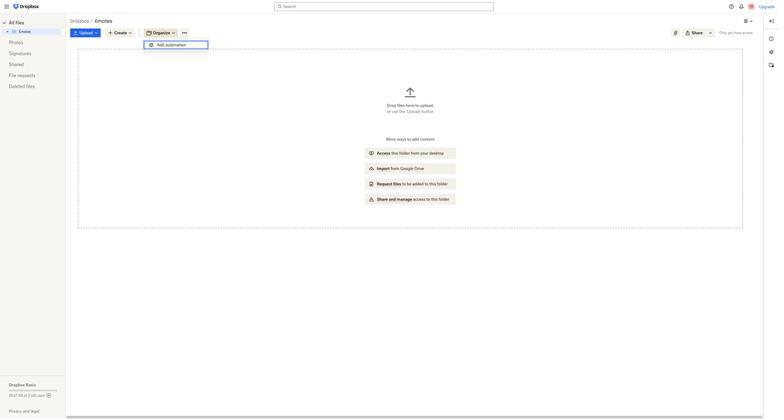Task type: vqa. For each thing, say whether or not it's contained in the screenshot.
can
no



Task type: locate. For each thing, give the bounding box(es) containing it.
share for share and manage access to this folder
[[377, 197, 388, 202]]

to inside the drop files here to upload, or use the 'upload' button
[[416, 103, 419, 108]]

to down 'request files to be added to this folder'
[[427, 197, 430, 202]]

global header element
[[0, 0, 780, 13]]

from
[[411, 151, 420, 156], [391, 166, 400, 171]]

add automation menu item
[[144, 41, 209, 49]]

access right manage on the top right
[[413, 197, 426, 202]]

1 horizontal spatial share
[[692, 30, 703, 35]]

emotes right /
[[95, 18, 112, 24]]

dropbox / emotes
[[70, 18, 112, 24]]

0 vertical spatial from
[[411, 151, 420, 156]]

added
[[413, 182, 424, 186]]

have
[[735, 31, 742, 35]]

share left only
[[692, 30, 703, 35]]

file
[[9, 73, 16, 78]]

files left be
[[394, 182, 401, 186]]

share and manage access to this folder
[[377, 197, 450, 202]]

0 horizontal spatial emotes
[[19, 29, 31, 34]]

files up the on the right top
[[397, 103, 405, 108]]

this right 'added' on the top right
[[430, 182, 436, 186]]

access for have
[[743, 31, 753, 35]]

signatures link
[[9, 48, 57, 59]]

to left add
[[408, 137, 411, 142]]

open pinned items image
[[769, 49, 775, 55]]

file requests
[[9, 73, 35, 78]]

emotes
[[95, 18, 112, 24], [19, 29, 31, 34]]

1 horizontal spatial access
[[743, 31, 753, 35]]

upgrade
[[760, 4, 775, 9]]

files
[[16, 20, 24, 26], [26, 84, 35, 89], [397, 103, 405, 108], [394, 182, 401, 186]]

1 vertical spatial share
[[377, 197, 388, 202]]

0 horizontal spatial and
[[23, 409, 30, 414]]

and
[[389, 197, 396, 202], [23, 409, 30, 414]]

this
[[392, 151, 398, 156], [430, 182, 436, 186], [431, 197, 438, 202]]

0 horizontal spatial from
[[391, 166, 400, 171]]

access
[[377, 151, 391, 156]]

dropbox left /
[[70, 18, 89, 24]]

emotes down the all files
[[19, 29, 31, 34]]

to
[[416, 103, 419, 108], [408, 137, 411, 142], [402, 182, 406, 186], [425, 182, 429, 186], [427, 197, 430, 202]]

more ways to add content element
[[364, 136, 457, 210]]

1 horizontal spatial emotes
[[95, 18, 112, 24]]

emotes inside all files tree
[[19, 29, 31, 34]]

dropbox basic
[[9, 383, 36, 387]]

0 horizontal spatial share
[[377, 197, 388, 202]]

open information panel image
[[769, 36, 775, 42]]

0 vertical spatial dropbox
[[70, 18, 89, 24]]

or
[[387, 109, 391, 114]]

from left your
[[411, 151, 420, 156]]

emotes link
[[11, 28, 61, 35]]

and inside 'more ways to add content' element
[[389, 197, 396, 202]]

1 vertical spatial from
[[391, 166, 400, 171]]

access this folder from your desktop
[[377, 151, 444, 156]]

all
[[9, 20, 14, 26]]

dropbox
[[70, 18, 89, 24], [9, 383, 25, 387]]

files inside tree
[[16, 20, 24, 26]]

0 horizontal spatial dropbox
[[9, 383, 25, 387]]

used
[[37, 394, 44, 398]]

only
[[720, 31, 727, 35]]

1 horizontal spatial from
[[411, 151, 420, 156]]

28.57 kb of 2 gb used
[[9, 394, 44, 398]]

share inside button
[[692, 30, 703, 35]]

1 vertical spatial access
[[413, 197, 426, 202]]

and left manage on the top right
[[389, 197, 396, 202]]

privacy and legal link
[[9, 409, 66, 414]]

share inside 'more ways to add content' element
[[377, 197, 388, 202]]

0 vertical spatial emotes
[[95, 18, 112, 24]]

files for drop
[[397, 103, 405, 108]]

use
[[392, 109, 398, 114]]

ways
[[397, 137, 407, 142]]

0 vertical spatial share
[[692, 30, 703, 35]]

upgrade link
[[760, 4, 775, 9]]

share down request
[[377, 197, 388, 202]]

upload,
[[420, 103, 434, 108]]

from right import
[[391, 166, 400, 171]]

all files
[[9, 20, 24, 26]]

only you have access
[[720, 31, 753, 35]]

2 vertical spatial folder
[[439, 197, 450, 202]]

files inside the drop files here to upload, or use the 'upload' button
[[397, 103, 405, 108]]

files right all
[[16, 20, 24, 26]]

2
[[28, 394, 30, 398]]

and for manage
[[389, 197, 396, 202]]

access
[[743, 31, 753, 35], [413, 197, 426, 202]]

0 vertical spatial and
[[389, 197, 396, 202]]

1 vertical spatial dropbox
[[9, 383, 25, 387]]

folder
[[400, 151, 410, 156], [437, 182, 448, 186], [439, 197, 450, 202]]

files down file requests link
[[26, 84, 35, 89]]

access inside 'more ways to add content' element
[[413, 197, 426, 202]]

photos
[[9, 40, 23, 45]]

photos link
[[9, 37, 57, 48]]

0 horizontal spatial access
[[413, 197, 426, 202]]

1 vertical spatial and
[[23, 409, 30, 414]]

requests
[[18, 73, 35, 78]]

import from google drive
[[377, 166, 424, 171]]

1 vertical spatial emotes
[[19, 29, 31, 34]]

'upload'
[[406, 109, 421, 114]]

this down 'request files to be added to this folder'
[[431, 197, 438, 202]]

dropbox up 28.57
[[9, 383, 25, 387]]

file requests link
[[9, 70, 57, 81]]

files inside 'more ways to add content' element
[[394, 182, 401, 186]]

1 vertical spatial folder
[[437, 182, 448, 186]]

deleted files link
[[9, 81, 57, 92]]

add
[[157, 43, 164, 47]]

get more space image
[[45, 392, 52, 399]]

deleted
[[9, 84, 25, 89]]

access right have
[[743, 31, 753, 35]]

desktop
[[430, 151, 444, 156]]

drop
[[387, 103, 396, 108]]

this right access
[[392, 151, 398, 156]]

0 vertical spatial access
[[743, 31, 753, 35]]

content
[[420, 137, 435, 142]]

and left legal
[[23, 409, 30, 414]]

1 horizontal spatial and
[[389, 197, 396, 202]]

request files to be added to this folder
[[377, 182, 448, 186]]

share
[[692, 30, 703, 35], [377, 197, 388, 202]]

signatures
[[9, 51, 31, 56]]

to right here
[[416, 103, 419, 108]]

2 vertical spatial this
[[431, 197, 438, 202]]

dropbox link
[[70, 18, 89, 25]]

1 horizontal spatial dropbox
[[70, 18, 89, 24]]



Task type: describe. For each thing, give the bounding box(es) containing it.
open details pane image
[[769, 18, 775, 24]]

deleted files
[[9, 84, 35, 89]]

and for legal
[[23, 409, 30, 414]]

shared
[[9, 62, 24, 67]]

drop files here to upload, or use the 'upload' button
[[387, 103, 434, 114]]

dropbox for dropbox basic
[[9, 383, 25, 387]]

1 vertical spatial this
[[430, 182, 436, 186]]

of
[[24, 394, 27, 398]]

be
[[407, 182, 412, 186]]

kb
[[18, 394, 23, 398]]

button
[[422, 109, 434, 114]]

to left be
[[402, 182, 406, 186]]

privacy and legal
[[9, 409, 39, 414]]

more
[[386, 137, 396, 142]]

0 vertical spatial folder
[[400, 151, 410, 156]]

automation
[[165, 43, 186, 47]]

manage
[[397, 197, 412, 202]]

import
[[377, 166, 390, 171]]

share for share
[[692, 30, 703, 35]]

share button
[[683, 29, 707, 37]]

basic
[[26, 383, 36, 387]]

files for all
[[16, 20, 24, 26]]

drive
[[415, 166, 424, 171]]

here
[[406, 103, 415, 108]]

the
[[400, 109, 405, 114]]

google
[[401, 166, 414, 171]]

files for deleted
[[26, 84, 35, 89]]

28.57
[[9, 394, 17, 398]]

your
[[421, 151, 429, 156]]

privacy
[[9, 409, 22, 414]]

/
[[91, 19, 93, 23]]

access for manage
[[413, 197, 426, 202]]

more ways to add content
[[386, 137, 435, 142]]

dropbox for dropbox / emotes
[[70, 18, 89, 24]]

gb
[[31, 394, 36, 398]]

you
[[728, 31, 734, 35]]

to right 'added' on the top right
[[425, 182, 429, 186]]

0 vertical spatial this
[[392, 151, 398, 156]]

all files link
[[9, 18, 66, 27]]

shared link
[[9, 59, 57, 70]]

add
[[412, 137, 419, 142]]

all files tree
[[1, 18, 66, 36]]

dropbox logo - go to the homepage image
[[11, 2, 41, 11]]

open activity image
[[769, 62, 775, 69]]

legal
[[31, 409, 39, 414]]

request
[[377, 182, 393, 186]]

add automation
[[157, 43, 186, 47]]

files for request
[[394, 182, 401, 186]]



